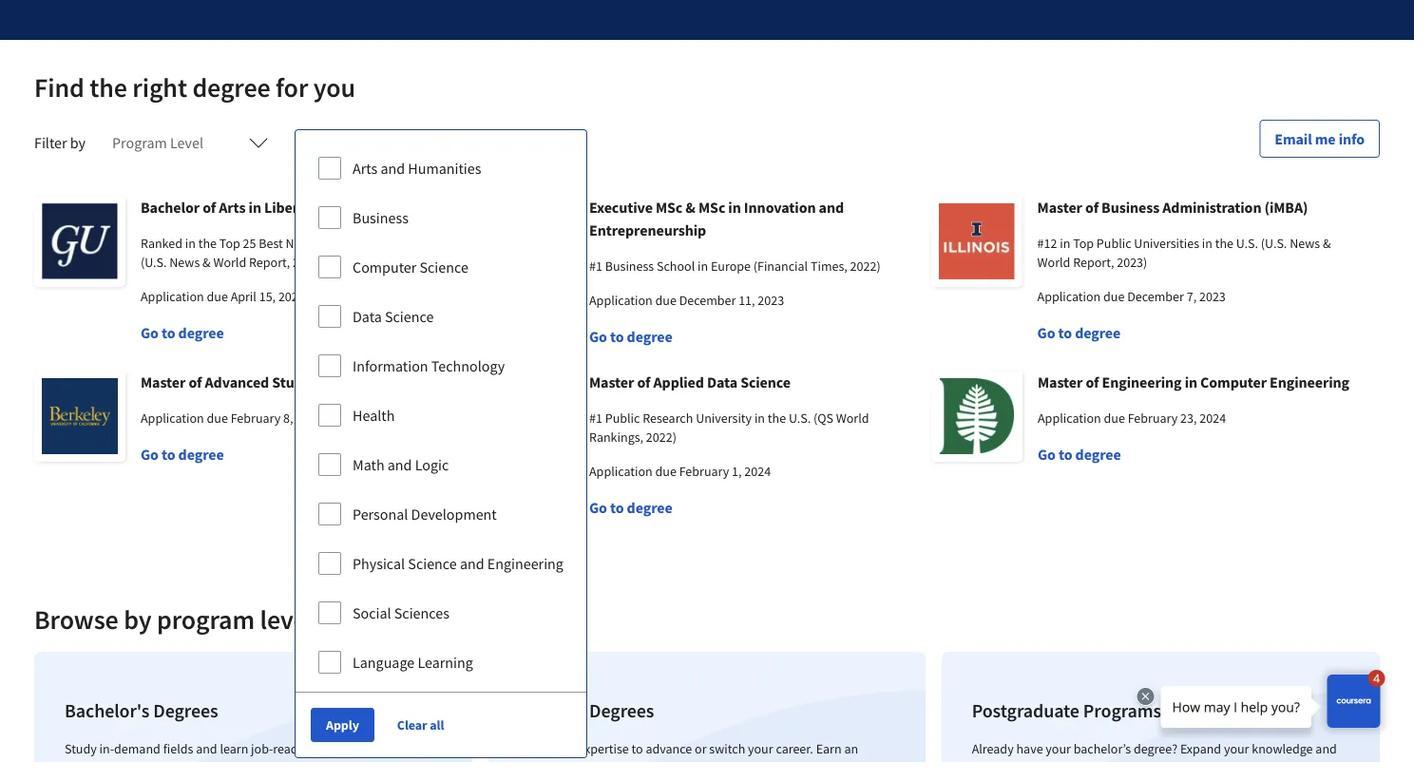 Task type: vqa. For each thing, say whether or not it's contained in the screenshot.


Task type: locate. For each thing, give the bounding box(es) containing it.
logic
[[415, 455, 449, 474]]

1 vertical spatial bachelor's
[[65, 759, 122, 762]]

in up 23,
[[1185, 373, 1198, 392]]

your right have
[[1046, 740, 1071, 758]]

by for browse
[[124, 603, 152, 636]]

1 horizontal spatial 2023)
[[1117, 254, 1148, 271]]

with inside "study in-demand fields and learn job-ready skills with an online bachelor's degree from an accredited university designed wit"
[[337, 740, 362, 758]]

degree inside "study in-demand fields and learn job-ready skills with an online bachelor's degree from an accredited university designed wit"
[[125, 759, 163, 762]]

universities
[[336, 235, 401, 252], [1134, 235, 1199, 252]]

degree down demand
[[125, 759, 163, 762]]

accredited down switch
[[693, 759, 751, 762]]

(u.s. down ranked
[[141, 254, 167, 271]]

skills inside "study in-demand fields and learn job-ready skills with an online bachelor's degree from an accredited university designed wit"
[[307, 740, 335, 758]]

#1 business school in europe (financial times, 2022)
[[589, 258, 881, 275]]

2024 right 15,
[[278, 288, 305, 305]]

1 horizontal spatial online
[[518, 759, 553, 762]]

2 #1 from the top
[[589, 410, 603, 427]]

due left april
[[207, 288, 228, 305]]

0 horizontal spatial with
[[337, 740, 362, 758]]

achieve
[[1094, 759, 1137, 762]]

2023) up application due december 7, 2023
[[1117, 254, 1148, 271]]

report, up application due december 7, 2023
[[1073, 254, 1114, 271]]

2 university from the left
[[754, 759, 808, 762]]

gain
[[972, 759, 996, 762]]

1 vertical spatial 2022)
[[646, 429, 677, 446]]

application due february 8, 2024
[[141, 410, 322, 427]]

#1 up rankings, at left
[[589, 410, 603, 427]]

practical
[[998, 759, 1047, 762]]

0 horizontal spatial universities
[[336, 235, 401, 252]]

2 universities from the left
[[1134, 235, 1199, 252]]

application right university of california, berkeley image
[[141, 410, 204, 427]]

0 horizontal spatial (u.s.
[[141, 254, 167, 271]]

1 horizontal spatial msc
[[699, 198, 725, 217]]

bachelor's up achieve
[[1074, 740, 1131, 758]]

1 degrees from the left
[[153, 699, 218, 723]]

list containing bachelor's degrees
[[27, 644, 1388, 762]]

list
[[27, 644, 1388, 762]]

0 horizontal spatial skills
[[307, 740, 335, 758]]

browse
[[34, 603, 119, 636]]

1 accredited from the left
[[212, 759, 270, 762]]

1 horizontal spatial december
[[1127, 288, 1184, 305]]

1 vertical spatial (u.s.
[[141, 254, 167, 271]]

public up rankings, at left
[[605, 410, 640, 427]]

accredited down learn
[[212, 759, 270, 762]]

business inside options list list box
[[353, 208, 409, 227]]

0 vertical spatial skills
[[307, 740, 335, 758]]

& inside ranked in the top 25 best national universities in the u.s. (u.s. news & world report, 2023)
[[203, 254, 211, 271]]

skills inside already have your bachelor's degree? expand your knowledge and gain practical skills to achieve your career goals with an accelerate
[[1049, 759, 1077, 762]]

the left 25
[[198, 235, 217, 252]]

to left achieve
[[1080, 759, 1091, 762]]

in
[[249, 198, 261, 217], [728, 198, 741, 217], [185, 235, 196, 252], [404, 235, 414, 252], [1060, 235, 1071, 252], [1202, 235, 1213, 252], [698, 258, 708, 275], [314, 373, 326, 392], [1185, 373, 1198, 392], [755, 410, 765, 427]]

(u.s.
[[1261, 235, 1287, 252], [141, 254, 167, 271]]

0 horizontal spatial computer
[[353, 258, 417, 277]]

by
[[70, 133, 86, 152], [124, 603, 152, 636]]

february left 23,
[[1128, 410, 1178, 427]]

0 horizontal spatial u.s.
[[438, 235, 460, 252]]

arts inside options list list box
[[353, 159, 378, 178]]

world
[[213, 254, 246, 271], [1037, 254, 1071, 271], [836, 410, 869, 427]]

and
[[381, 159, 405, 178], [819, 198, 844, 217], [388, 455, 412, 474], [460, 554, 484, 573], [196, 740, 217, 758], [1316, 740, 1337, 758]]

report, inside #12 in top public universities in the u.s. (u.s. news & world report, 2023)
[[1073, 254, 1114, 271]]

25
[[243, 235, 256, 252]]

2023 right 7,
[[1199, 288, 1226, 305]]

2023 for (imba)
[[1199, 288, 1226, 305]]

arts down subject
[[353, 159, 378, 178]]

2024 right 8,
[[296, 410, 322, 427]]

degree down application due december 7, 2023
[[1075, 323, 1121, 342]]

due down school
[[655, 292, 677, 309]]

0 horizontal spatial world
[[213, 254, 246, 271]]

study in-demand fields and learn job-ready skills with an online bachelor's degree from an accredited university designed wit
[[65, 740, 416, 762]]

bachelor's
[[1074, 740, 1131, 758], [65, 759, 122, 762]]

physical
[[353, 554, 405, 573]]

university inside "study in-demand fields and learn job-ready skills with an online bachelor's degree from an accredited university designed wit"
[[273, 759, 328, 762]]

business up #12 in top public universities in the u.s. (u.s. news & world report, 2023)
[[1102, 198, 1160, 217]]

world inside ranked in the top 25 best national universities in the u.s. (u.s. news & world report, 2023)
[[213, 254, 246, 271]]

best
[[259, 235, 283, 252]]

in inside executive msc & msc in innovation and entrepreneurship
[[728, 198, 741, 217]]

and right innovation
[[819, 198, 844, 217]]

1 horizontal spatial study
[[272, 373, 311, 392]]

online down clear
[[381, 740, 416, 758]]

your right switch
[[748, 740, 773, 758]]

world inside #1 public research university in the u.s. (qs world rankings, 2022)
[[836, 410, 869, 427]]

in right school
[[698, 258, 708, 275]]

fields
[[163, 740, 193, 758]]

with right goals
[[1237, 759, 1261, 762]]

2023) down the national
[[293, 254, 323, 271]]

1 horizontal spatial data
[[707, 373, 738, 392]]

university down ready
[[273, 759, 328, 762]]

actions toolbar
[[296, 692, 586, 758]]

1 horizontal spatial with
[[1237, 759, 1261, 762]]

1 horizontal spatial accredited
[[693, 759, 751, 762]]

and left learn
[[196, 740, 217, 758]]

0 horizontal spatial arts
[[219, 198, 246, 217]]

0 horizontal spatial study
[[65, 740, 97, 758]]

online for bachelor's degrees
[[381, 740, 416, 758]]

2 2023) from the left
[[1117, 254, 1148, 271]]

due for master of business administration (imba)
[[1104, 288, 1125, 305]]

1 vertical spatial arts
[[219, 198, 246, 217]]

master up rankings, at left
[[589, 373, 634, 392]]

0 vertical spatial arts
[[353, 159, 378, 178]]

personal development
[[353, 505, 497, 524]]

executive
[[589, 198, 653, 217]]

to down rankings, at left
[[610, 498, 624, 517]]

from for master's degrees
[[647, 759, 673, 762]]

u.s. inside #12 in top public universities in the u.s. (u.s. news & world report, 2023)
[[1236, 235, 1258, 252]]

2023)
[[293, 254, 323, 271], [1117, 254, 1148, 271]]

2 horizontal spatial february
[[1128, 410, 1178, 427]]

2 horizontal spatial world
[[1037, 254, 1071, 271]]

1 horizontal spatial public
[[1097, 235, 1132, 252]]

national
[[286, 235, 333, 252]]

have
[[1016, 740, 1043, 758]]

online down build
[[518, 759, 553, 762]]

0 vertical spatial news
[[1290, 235, 1320, 252]]

news down ranked
[[169, 254, 200, 271]]

2023
[[1199, 288, 1226, 305], [758, 292, 784, 309]]

degree down application due december 11, 2023
[[627, 327, 673, 346]]

1 horizontal spatial news
[[1290, 235, 1320, 252]]

application down #12
[[1037, 288, 1101, 305]]

degrees up fields
[[153, 699, 218, 723]]

1 vertical spatial by
[[124, 603, 152, 636]]

of for arts
[[203, 198, 216, 217]]

2022) down "research"
[[646, 429, 677, 446]]

2 report, from the left
[[1073, 254, 1114, 271]]

0 horizontal spatial by
[[70, 133, 86, 152]]

science down computer science
[[385, 307, 434, 326]]

go for master of business administration (imba)
[[1037, 323, 1055, 342]]

u.s. up computer science
[[438, 235, 460, 252]]

0 horizontal spatial 2022)
[[646, 429, 677, 446]]

data
[[353, 307, 382, 326], [707, 373, 738, 392]]

0 vertical spatial data
[[353, 307, 382, 326]]

0 horizontal spatial top
[[219, 235, 240, 252]]

1 horizontal spatial university
[[754, 759, 808, 762]]

(u.s. down "(imba)"
[[1261, 235, 1287, 252]]

due down advanced
[[207, 410, 228, 427]]

sciences
[[394, 604, 449, 623]]

with up the designed
[[337, 740, 362, 758]]

world down #12
[[1037, 254, 1071, 271]]

research
[[643, 410, 693, 427]]

science up university
[[741, 373, 791, 392]]

1 horizontal spatial world
[[836, 410, 869, 427]]

(u.s. inside ranked in the top 25 best national universities in the u.s. (u.s. news & world report, 2023)
[[141, 254, 167, 271]]

arts up 25
[[219, 198, 246, 217]]

to down application due april 15, 2024
[[162, 323, 175, 342]]

0 horizontal spatial data
[[353, 307, 382, 326]]

0 vertical spatial public
[[1097, 235, 1132, 252]]

ready
[[273, 740, 304, 758]]

top right #12
[[1073, 235, 1094, 252]]

go to degree up 'applied'
[[589, 327, 673, 346]]

1 horizontal spatial by
[[124, 603, 152, 636]]

advanced
[[205, 373, 269, 392]]

0 horizontal spatial public
[[605, 410, 640, 427]]

0 horizontal spatial accredited
[[212, 759, 270, 762]]

in left innovation
[[728, 198, 741, 217]]

personal
[[353, 505, 408, 524]]

email me info button
[[1260, 120, 1380, 158]]

1 horizontal spatial u.s.
[[789, 410, 811, 427]]

filter by
[[34, 133, 86, 152]]

& inside executive msc & msc in innovation and entrepreneurship
[[686, 198, 696, 217]]

due down "research"
[[655, 463, 677, 480]]

1 horizontal spatial 2022)
[[850, 258, 881, 275]]

1 universities from the left
[[336, 235, 401, 252]]

and right knowledge
[[1316, 740, 1337, 758]]

1 horizontal spatial bachelor's
[[1074, 740, 1131, 758]]

0 horizontal spatial december
[[679, 292, 736, 309]]

university inside build your expertise to advance or switch your career. earn an online master's degree from an accredited university specificall
[[754, 759, 808, 762]]

in inside #1 public research university in the u.s. (qs world rankings, 2022)
[[755, 410, 765, 427]]

bachelor's inside "study in-demand fields and learn job-ready skills with an online bachelor's degree from an accredited university designed wit"
[[65, 759, 122, 762]]

degree down "expertise"
[[606, 759, 644, 762]]

and inside already have your bachelor's degree? expand your knowledge and gain practical skills to achieve your career goals with an accelerate
[[1316, 740, 1337, 758]]

health
[[353, 406, 395, 425]]

1 vertical spatial skills
[[1049, 759, 1077, 762]]

2023 right 11,
[[758, 292, 784, 309]]

world down 25
[[213, 254, 246, 271]]

1 horizontal spatial &
[[686, 198, 696, 217]]

#1 inside #1 public research university in the u.s. (qs world rankings, 2022)
[[589, 410, 603, 427]]

executive msc & msc in innovation and entrepreneurship
[[589, 198, 844, 240]]

0 horizontal spatial online
[[381, 740, 416, 758]]

of
[[203, 198, 216, 217], [1085, 198, 1099, 217], [189, 373, 202, 392], [637, 373, 651, 392], [1086, 373, 1099, 392]]

world right (qs
[[836, 410, 869, 427]]

top
[[219, 235, 240, 252], [1073, 235, 1094, 252]]

apply
[[326, 717, 359, 734]]

study up 8,
[[272, 373, 311, 392]]

from inside build your expertise to advance or switch your career. earn an online master's degree from an accredited university specificall
[[647, 759, 673, 762]]

report, inside ranked in the top 25 best national universities in the u.s. (u.s. news & world report, 2023)
[[249, 254, 290, 271]]

2024 right 1,
[[745, 463, 771, 480]]

times,
[[811, 258, 848, 275]]

0 vertical spatial (u.s.
[[1261, 235, 1287, 252]]

0 vertical spatial bachelor's
[[1074, 740, 1131, 758]]

1 2023) from the left
[[293, 254, 323, 271]]

u.s.
[[438, 235, 460, 252], [1236, 235, 1258, 252], [789, 410, 811, 427]]

2024
[[278, 288, 305, 305], [296, 410, 322, 427], [1200, 410, 1226, 427], [745, 463, 771, 480]]

0 vertical spatial by
[[70, 133, 86, 152]]

1 top from the left
[[219, 235, 240, 252]]

accredited
[[212, 759, 270, 762], [693, 759, 751, 762]]

2 from from the left
[[647, 759, 673, 762]]

computer inside options list list box
[[353, 258, 417, 277]]

rankings,
[[589, 429, 644, 446]]

1 horizontal spatial from
[[647, 759, 673, 762]]

go to degree down application due december 7, 2023
[[1037, 323, 1121, 342]]

arts
[[353, 159, 378, 178], [219, 198, 246, 217]]

msc up europe
[[699, 198, 725, 217]]

1 from from the left
[[166, 759, 192, 762]]

university for master's degrees
[[754, 759, 808, 762]]

go to degree for master of business administration (imba)
[[1037, 323, 1121, 342]]

accredited inside "study in-demand fields and learn job-ready skills with an online bachelor's degree from an accredited university designed wit"
[[212, 759, 270, 762]]

0 horizontal spatial 2023
[[758, 292, 784, 309]]

online inside build your expertise to advance or switch your career. earn an online master's degree from an accredited university specificall
[[518, 759, 553, 762]]

from down fields
[[166, 759, 192, 762]]

data up university
[[707, 373, 738, 392]]

humanities
[[408, 159, 481, 178]]

universities down 'studies'
[[336, 235, 401, 252]]

degree?
[[1134, 740, 1178, 758]]

2 horizontal spatial &
[[1323, 235, 1331, 252]]

1 vertical spatial #1
[[589, 410, 603, 427]]

1 vertical spatial data
[[707, 373, 738, 392]]

business down entrepreneurship
[[605, 258, 654, 275]]

1 #1 from the top
[[589, 258, 603, 275]]

development
[[411, 505, 497, 524]]

2 vertical spatial &
[[203, 254, 211, 271]]

0 horizontal spatial msc
[[656, 198, 683, 217]]

master's
[[518, 699, 586, 723]]

1 horizontal spatial top
[[1073, 235, 1094, 252]]

0 horizontal spatial bachelor's
[[65, 759, 122, 762]]

msc up entrepreneurship
[[656, 198, 683, 217]]

1 horizontal spatial degrees
[[589, 699, 654, 723]]

online for master's degrees
[[518, 759, 553, 762]]

0 horizontal spatial 2023)
[[293, 254, 323, 271]]

engineering inside options list list box
[[487, 554, 564, 573]]

an inside already have your bachelor's degree? expand your knowledge and gain practical skills to achieve your career goals with an accelerate
[[1264, 759, 1278, 762]]

0 horizontal spatial university
[[273, 759, 328, 762]]

news down "(imba)"
[[1290, 235, 1320, 252]]

1 vertical spatial news
[[169, 254, 200, 271]]

application down entrepreneurship
[[589, 292, 653, 309]]

0 horizontal spatial &
[[203, 254, 211, 271]]

#1 down entrepreneurship
[[589, 258, 603, 275]]

and inside "study in-demand fields and learn job-ready skills with an online bachelor's degree from an accredited university designed wit"
[[196, 740, 217, 758]]

the down administration
[[1215, 235, 1234, 252]]

1 horizontal spatial (u.s.
[[1261, 235, 1287, 252]]

2022)
[[850, 258, 881, 275], [646, 429, 677, 446]]

0 horizontal spatial from
[[166, 759, 192, 762]]

msc
[[656, 198, 683, 217], [699, 198, 725, 217]]

of for business
[[1085, 198, 1099, 217]]

2 accredited from the left
[[693, 759, 751, 762]]

1 vertical spatial study
[[65, 740, 97, 758]]

0 vertical spatial with
[[337, 740, 362, 758]]

from inside "study in-demand fields and learn job-ready skills with an online bachelor's degree from an accredited university designed wit"
[[166, 759, 192, 762]]

go to degree
[[141, 323, 224, 342], [1037, 323, 1121, 342], [589, 327, 673, 346], [141, 445, 224, 464], [1038, 445, 1121, 464], [589, 498, 673, 517]]

physical science and engineering
[[353, 554, 564, 573]]

#1 for executive msc & msc in innovation and entrepreneurship
[[589, 258, 603, 275]]

master left advanced
[[141, 373, 186, 392]]

science for data science
[[385, 307, 434, 326]]

2024 for application due february 23, 2024
[[1200, 410, 1226, 427]]

accredited inside build your expertise to advance or switch your career. earn an online master's degree from an accredited university specificall
[[693, 759, 751, 762]]

skills right ready
[[307, 740, 335, 758]]

online inside "study in-demand fields and learn job-ready skills with an online bachelor's degree from an accredited university designed wit"
[[381, 740, 416, 758]]

public inside #1 public research university in the u.s. (qs world rankings, 2022)
[[605, 410, 640, 427]]

study left 'in-'
[[65, 740, 97, 758]]

1 vertical spatial &
[[1323, 235, 1331, 252]]

0 vertical spatial #1
[[589, 258, 603, 275]]

language
[[353, 653, 415, 672]]

1 vertical spatial public
[[605, 410, 640, 427]]

u.s. left (qs
[[789, 410, 811, 427]]

social sciences
[[353, 604, 449, 623]]

0 horizontal spatial degrees
[[153, 699, 218, 723]]

universities inside #12 in top public universities in the u.s. (u.s. news & world report, 2023)
[[1134, 235, 1199, 252]]

1 horizontal spatial 2023
[[1199, 288, 1226, 305]]

degree inside build your expertise to advance or switch your career. earn an online master's degree from an accredited university specificall
[[606, 759, 644, 762]]

1 vertical spatial with
[[1237, 759, 1261, 762]]

clear all
[[397, 717, 444, 734]]

0 vertical spatial computer
[[353, 258, 417, 277]]

december left 11,
[[679, 292, 736, 309]]

top left 25
[[219, 235, 240, 252]]

switch
[[709, 740, 745, 758]]

1 horizontal spatial universities
[[1134, 235, 1199, 252]]

0 horizontal spatial business
[[353, 208, 409, 227]]

#1 public research university in the u.s. (qs world rankings, 2022)
[[589, 410, 869, 446]]

to down application due december 11, 2023
[[610, 327, 624, 346]]

0 vertical spatial &
[[686, 198, 696, 217]]

1 horizontal spatial arts
[[353, 159, 378, 178]]

bachelor of arts in liberal studies
[[141, 198, 363, 217]]

0 horizontal spatial report,
[[249, 254, 290, 271]]

2022) right times,
[[850, 258, 881, 275]]

go to degree down application due april 15, 2024
[[141, 323, 224, 342]]

1 horizontal spatial report,
[[1073, 254, 1114, 271]]

science for computer science
[[420, 258, 468, 277]]

february for advanced
[[231, 410, 281, 427]]

innovation
[[744, 198, 816, 217]]

public
[[1097, 235, 1132, 252], [605, 410, 640, 427]]

news inside ranked in the top 25 best national universities in the u.s. (u.s. news & world report, 2023)
[[169, 254, 200, 271]]

to down 'application due february 23, 2024'
[[1059, 445, 1073, 464]]

u.s. down administration
[[1236, 235, 1258, 252]]

business up computer science
[[353, 208, 409, 227]]

science down 'personal development'
[[408, 554, 457, 573]]

december for administration
[[1127, 288, 1184, 305]]

1 report, from the left
[[249, 254, 290, 271]]

0 horizontal spatial news
[[169, 254, 200, 271]]

1 horizontal spatial computer
[[1201, 373, 1267, 392]]

application down rankings, at left
[[589, 463, 653, 480]]

1 vertical spatial online
[[518, 759, 553, 762]]

go for executive msc & msc in innovation and entrepreneurship
[[589, 327, 607, 346]]

december for msc
[[679, 292, 736, 309]]

1 horizontal spatial skills
[[1049, 759, 1077, 762]]

public up application due december 7, 2023
[[1097, 235, 1132, 252]]

2024 right 23,
[[1200, 410, 1226, 427]]

go for bachelor of arts in liberal studies
[[141, 323, 159, 342]]

february left 8,
[[231, 410, 281, 427]]

2 degrees from the left
[[589, 699, 654, 723]]

engineering
[[329, 373, 409, 392], [1102, 373, 1182, 392], [1270, 373, 1350, 392], [487, 554, 564, 573]]

degrees
[[153, 699, 218, 723], [589, 699, 654, 723]]

bachelor's down 'in-'
[[65, 759, 122, 762]]

go to degree for master of applied data science
[[589, 498, 673, 517]]

2 horizontal spatial u.s.
[[1236, 235, 1258, 252]]

1 university from the left
[[273, 759, 328, 762]]

2 top from the left
[[1073, 235, 1094, 252]]

online
[[381, 740, 416, 758], [518, 759, 553, 762]]

skills right practical
[[1049, 759, 1077, 762]]

0 horizontal spatial february
[[231, 410, 281, 427]]

0 vertical spatial online
[[381, 740, 416, 758]]



Task type: describe. For each thing, give the bounding box(es) containing it.
in right ranked
[[185, 235, 196, 252]]

master for master of advanced study in engineering
[[141, 373, 186, 392]]

university of california, berkeley image
[[34, 371, 125, 462]]

application for master of applied data science
[[589, 463, 653, 480]]

1 horizontal spatial february
[[679, 463, 729, 480]]

u.s. inside ranked in the top 25 best national universities in the u.s. (u.s. news & world report, 2023)
[[438, 235, 460, 252]]

email
[[1275, 129, 1312, 148]]

degrees for master's degrees
[[589, 699, 654, 723]]

and left 'humanities'
[[381, 159, 405, 178]]

2022) inside #1 public research university in the u.s. (qs world rankings, 2022)
[[646, 429, 677, 446]]

subject button
[[295, 120, 430, 165]]

go to degree down 'application due february 23, 2024'
[[1038, 445, 1121, 464]]

23,
[[1181, 410, 1197, 427]]

the right find at the top of page
[[90, 71, 127, 104]]

degrees for bachelor's degrees
[[153, 699, 218, 723]]

accredited for bachelor's degrees
[[212, 759, 270, 762]]

designed
[[330, 759, 381, 762]]

application due april 15, 2024
[[141, 288, 305, 305]]

advance
[[646, 740, 692, 758]]

goals
[[1205, 759, 1234, 762]]

to inside already have your bachelor's degree? expand your knowledge and gain practical skills to achieve your career goals with an accelerate
[[1080, 759, 1091, 762]]

(imba)
[[1265, 198, 1308, 217]]

to down application due december 7, 2023
[[1058, 323, 1072, 342]]

0 vertical spatial study
[[272, 373, 311, 392]]

right
[[132, 71, 187, 104]]

8,
[[283, 410, 293, 427]]

2 horizontal spatial business
[[1102, 198, 1160, 217]]

go to degree down application due february 8, 2024
[[141, 445, 224, 464]]

and down development
[[460, 554, 484, 573]]

your down degree? in the bottom right of the page
[[1139, 759, 1164, 762]]

0 vertical spatial 2022)
[[850, 258, 881, 275]]

1,
[[732, 463, 742, 480]]

1 msc from the left
[[656, 198, 683, 217]]

georgetown university image
[[34, 196, 125, 287]]

build your expertise to advance or switch your career. earn an online master's degree from an accredited university specificall
[[518, 740, 873, 762]]

find
[[34, 71, 84, 104]]

application right the dartmouth college image
[[1038, 410, 1101, 427]]

ranked
[[141, 235, 183, 252]]

the inside #12 in top public universities in the u.s. (u.s. news & world report, 2023)
[[1215, 235, 1234, 252]]

application due february 1, 2024
[[589, 463, 771, 480]]

you
[[313, 71, 356, 104]]

studies
[[313, 198, 363, 217]]

2024 for application due april 15, 2024
[[278, 288, 305, 305]]

master for master of applied data science
[[589, 373, 634, 392]]

master's degrees
[[518, 699, 654, 723]]

of for advanced
[[189, 373, 202, 392]]

find the right degree for you
[[34, 71, 356, 104]]

world inside #12 in top public universities in the u.s. (u.s. news & world report, 2023)
[[1037, 254, 1071, 271]]

data science
[[353, 307, 434, 326]]

apply button
[[311, 708, 374, 742]]

2023) inside #12 in top public universities in the u.s. (u.s. news & world report, 2023)
[[1117, 254, 1148, 271]]

in up computer science
[[404, 235, 414, 252]]

in left liberal
[[249, 198, 261, 217]]

degree down application due april 15, 2024
[[178, 323, 224, 342]]

information technology
[[353, 356, 505, 375]]

2024 for application due february 1, 2024
[[745, 463, 771, 480]]

of for applied
[[637, 373, 651, 392]]

bachelor's inside already have your bachelor's degree? expand your knowledge and gain practical skills to achieve your career goals with an accelerate
[[1074, 740, 1131, 758]]

2023 for in
[[758, 292, 784, 309]]

subject
[[306, 133, 354, 152]]

university of michigan image
[[483, 371, 574, 462]]

your up goals
[[1224, 740, 1249, 758]]

to down application due february 8, 2024
[[162, 445, 175, 464]]

application for executive msc & msc in innovation and entrepreneurship
[[589, 292, 653, 309]]

already have your bachelor's degree? expand your knowledge and gain practical skills to achieve your career goals with an accelerate
[[972, 740, 1344, 762]]

applied
[[653, 373, 704, 392]]

email me info
[[1275, 129, 1365, 148]]

of for engineering
[[1086, 373, 1099, 392]]

february for engineering
[[1128, 410, 1178, 427]]

programs
[[1083, 699, 1161, 723]]

expertise
[[578, 740, 629, 758]]

clear
[[397, 717, 427, 734]]

degree left 'for'
[[192, 71, 271, 104]]

news inside #12 in top public universities in the u.s. (u.s. news & world report, 2023)
[[1290, 235, 1320, 252]]

due for executive msc & msc in innovation and entrepreneurship
[[655, 292, 677, 309]]

top inside ranked in the top 25 best national universities in the u.s. (u.s. news & world report, 2023)
[[219, 235, 240, 252]]

in left information in the left of the page
[[314, 373, 326, 392]]

accredited for master's degrees
[[693, 759, 751, 762]]

already
[[972, 740, 1014, 758]]

2024 for application due february 8, 2024
[[296, 410, 322, 427]]

postgraduate
[[972, 699, 1080, 723]]

me
[[1315, 129, 1336, 148]]

#1 for master of applied data science
[[589, 410, 603, 427]]

degree down 'application due february 23, 2024'
[[1076, 445, 1121, 464]]

info
[[1339, 129, 1365, 148]]

knowledge
[[1252, 740, 1313, 758]]

the inside #1 public research university in the u.s. (qs world rankings, 2022)
[[768, 410, 786, 427]]

due for bachelor of arts in liberal studies
[[207, 288, 228, 305]]

in down administration
[[1202, 235, 1213, 252]]

degree down application due february 8, 2024
[[178, 445, 224, 464]]

learn
[[220, 740, 248, 758]]

u.s. inside #1 public research university in the u.s. (qs world rankings, 2022)
[[789, 410, 811, 427]]

demand
[[114, 740, 160, 758]]

in-
[[99, 740, 114, 758]]

liberal
[[264, 198, 310, 217]]

clear all button
[[390, 708, 452, 742]]

job-
[[251, 740, 273, 758]]

(financial
[[753, 258, 808, 275]]

go to degree for bachelor of arts in liberal studies
[[141, 323, 224, 342]]

master of engineering in computer engineering
[[1038, 373, 1350, 392]]

program
[[157, 603, 255, 636]]

& inside #12 in top public universities in the u.s. (u.s. news & world report, 2023)
[[1323, 235, 1331, 252]]

math and logic
[[353, 455, 449, 474]]

the up computer science
[[417, 235, 435, 252]]

bachelor
[[141, 198, 200, 217]]

postgraduate programs
[[972, 699, 1161, 723]]

your up master's on the bottom
[[550, 740, 575, 758]]

learning
[[418, 653, 473, 672]]

arts and humanities
[[353, 159, 481, 178]]

due for master of applied data science
[[655, 463, 677, 480]]

entrepreneurship
[[589, 221, 706, 240]]

2023) inside ranked in the top 25 best national universities in the u.s. (u.s. news & world report, 2023)
[[293, 254, 323, 271]]

1 vertical spatial computer
[[1201, 373, 1267, 392]]

level
[[260, 603, 314, 636]]

application due december 11, 2023
[[589, 292, 784, 309]]

11,
[[739, 292, 755, 309]]

dartmouth college image
[[931, 371, 1023, 462]]

with inside already have your bachelor's degree? expand your knowledge and gain practical skills to achieve your career goals with an accelerate
[[1237, 759, 1261, 762]]

university of illinois at urbana-champaign image
[[931, 196, 1022, 287]]

language learning
[[353, 653, 473, 672]]

from for bachelor's degrees
[[166, 759, 192, 762]]

expand
[[1180, 740, 1221, 758]]

science for physical science and engineering
[[408, 554, 457, 573]]

bachelor's degrees
[[65, 699, 218, 723]]

master for master of engineering in computer engineering
[[1038, 373, 1083, 392]]

administration
[[1163, 198, 1262, 217]]

browse by program level
[[34, 603, 314, 636]]

social
[[353, 604, 391, 623]]

application due february 23, 2024
[[1038, 410, 1226, 427]]

application for bachelor of arts in liberal studies
[[141, 288, 204, 305]]

career
[[1167, 759, 1202, 762]]

go to degree for executive msc & msc in innovation and entrepreneurship
[[589, 327, 673, 346]]

master of advanced study in engineering
[[141, 373, 409, 392]]

2 msc from the left
[[699, 198, 725, 217]]

due left 23,
[[1104, 410, 1125, 427]]

university for bachelor's degrees
[[273, 759, 328, 762]]

university
[[696, 410, 752, 427]]

top inside #12 in top public universities in the u.s. (u.s. news & world report, 2023)
[[1073, 235, 1094, 252]]

build
[[518, 740, 547, 758]]

(qs
[[814, 410, 834, 427]]

application for master of business administration (imba)
[[1037, 288, 1101, 305]]

europe
[[711, 258, 751, 275]]

april
[[231, 288, 257, 305]]

universities inside ranked in the top 25 best national universities in the u.s. (u.s. news & world report, 2023)
[[336, 235, 401, 252]]

study inside "study in-demand fields and learn job-ready skills with an online bachelor's degree from an accredited university designed wit"
[[65, 740, 97, 758]]

options list list box
[[296, 130, 586, 692]]

degree down application due february 1, 2024
[[627, 498, 673, 517]]

in right #12
[[1060, 235, 1071, 252]]

and right math
[[388, 455, 412, 474]]

or
[[695, 740, 707, 758]]

earn
[[816, 740, 842, 758]]

information
[[353, 356, 428, 375]]

career.
[[776, 740, 813, 758]]

ranked in the top 25 best national universities in the u.s. (u.s. news & world report, 2023)
[[141, 235, 460, 271]]

(u.s. inside #12 in top public universities in the u.s. (u.s. news & world report, 2023)
[[1261, 235, 1287, 252]]

by for filter
[[70, 133, 86, 152]]

and inside executive msc & msc in innovation and entrepreneurship
[[819, 198, 844, 217]]

master's
[[556, 759, 603, 762]]

master for master of business administration (imba)
[[1037, 198, 1082, 217]]

public inside #12 in top public universities in the u.s. (u.s. news & world report, 2023)
[[1097, 235, 1132, 252]]

school
[[657, 258, 695, 275]]

1 horizontal spatial business
[[605, 258, 654, 275]]

data inside options list list box
[[353, 307, 382, 326]]

to inside build your expertise to advance or switch your career. earn an online master's degree from an accredited university specificall
[[632, 740, 643, 758]]

math
[[353, 455, 385, 474]]

go for master of applied data science
[[589, 498, 607, 517]]

filter
[[34, 133, 67, 152]]



